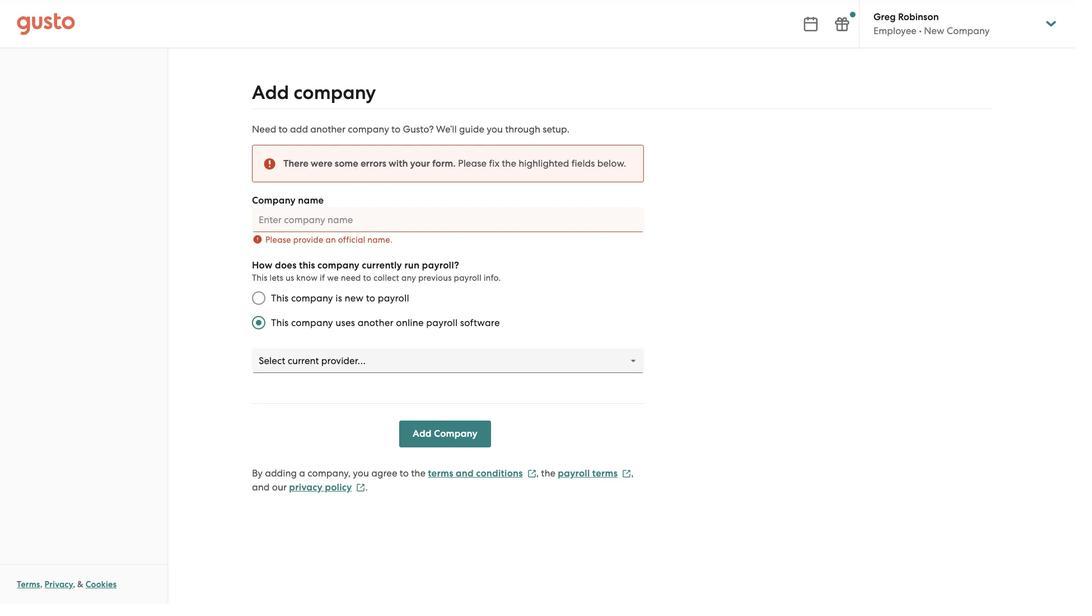 Task type: describe. For each thing, give the bounding box(es) containing it.
payroll terms link
[[558, 468, 631, 480]]

provide
[[293, 235, 323, 245]]

lets
[[270, 273, 283, 283]]

terms and conditions link
[[428, 468, 536, 480]]

fields
[[571, 158, 595, 169]]

greg
[[873, 11, 896, 23]]

&
[[77, 580, 83, 590]]

company for this company uses another online payroll software
[[291, 317, 333, 329]]

form.
[[432, 158, 456, 170]]

the inside there were some errors with your form. please fix the highlighted fields below.
[[502, 158, 516, 169]]

gusto?
[[403, 124, 434, 135]]

privacy policy
[[289, 482, 352, 494]]

new
[[924, 25, 944, 36]]

setup.
[[543, 124, 569, 135]]

add for add company
[[252, 81, 289, 104]]

another for online
[[358, 317, 394, 329]]

by
[[252, 468, 263, 479]]

please inside there were some errors with your form. please fix the highlighted fields below.
[[458, 158, 487, 169]]

and for conditions
[[456, 468, 474, 480]]

terms link
[[17, 580, 40, 590]]

there were some errors with your form. please fix the highlighted fields below.
[[283, 158, 626, 170]]

with
[[389, 158, 408, 170]]

below.
[[597, 158, 626, 169]]

company inside button
[[434, 428, 478, 440]]

us
[[286, 273, 294, 283]]

company inside greg robinson employee • new company
[[947, 25, 990, 36]]

another for company
[[310, 124, 346, 135]]

cookies
[[86, 580, 117, 590]]

highlighted
[[519, 158, 569, 169]]

this for this company uses another online payroll software
[[271, 317, 289, 329]]

policy
[[325, 482, 352, 494]]

, the
[[536, 468, 555, 479]]

collect
[[373, 273, 399, 283]]

to right agree
[[400, 468, 409, 479]]

to left the add
[[279, 124, 288, 135]]

opens in a new tab image
[[356, 484, 365, 493]]

guide
[[459, 124, 484, 135]]

, inside , and our
[[631, 468, 634, 479]]

agree
[[371, 468, 397, 479]]

1 horizontal spatial you
[[487, 124, 503, 135]]

uses
[[336, 317, 355, 329]]

to inside how does this company currently run payroll? this lets us know if we need to collect any previous payroll info.
[[363, 273, 371, 283]]

need to add another company to gusto? we'll guide you through setup.
[[252, 124, 569, 135]]

by adding a company, you agree to the
[[252, 468, 426, 479]]

1 vertical spatial please
[[265, 235, 291, 245]]

info.
[[484, 273, 501, 283]]

payroll right online on the left of the page
[[426, 317, 458, 329]]

how
[[252, 260, 273, 272]]

payroll right , the
[[558, 468, 590, 480]]

company name
[[252, 195, 324, 207]]

currently
[[362, 260, 402, 272]]

conditions
[[476, 468, 523, 480]]

this for this company is new to payroll
[[271, 293, 289, 304]]

add company
[[413, 428, 478, 440]]

opens in a new tab image for payroll terms
[[622, 470, 631, 479]]

Company name field
[[252, 208, 644, 232]]

company up errors
[[348, 124, 389, 135]]

.
[[365, 482, 368, 493]]

this company is new to payroll
[[271, 293, 409, 304]]

this company uses another online payroll software
[[271, 317, 500, 329]]

company for add company
[[294, 81, 376, 104]]

payroll down "collect"
[[378, 293, 409, 304]]

•
[[919, 25, 922, 36]]

payroll terms
[[558, 468, 618, 480]]

there
[[283, 158, 308, 170]]

privacy policy link
[[289, 482, 365, 494]]

does
[[275, 260, 297, 272]]

this
[[299, 260, 315, 272]]

were
[[311, 158, 332, 170]]

any
[[401, 273, 416, 283]]

official
[[338, 235, 365, 245]]



Task type: locate. For each thing, give the bounding box(es) containing it.
company left uses
[[291, 317, 333, 329]]

2 horizontal spatial company
[[947, 25, 990, 36]]

and inside , and our
[[252, 482, 270, 493]]

1 vertical spatial add
[[413, 428, 432, 440]]

this down how
[[252, 273, 267, 283]]

need
[[341, 273, 361, 283]]

1 horizontal spatial terms
[[592, 468, 618, 480]]

, right 'conditions'
[[536, 468, 539, 479]]

your
[[410, 158, 430, 170]]

to left gusto?
[[391, 124, 401, 135]]

another right uses
[[358, 317, 394, 329]]

greg robinson employee • new company
[[873, 11, 990, 36]]

know
[[296, 273, 318, 283]]

2 vertical spatial this
[[271, 317, 289, 329]]

please up does
[[265, 235, 291, 245]]

is
[[336, 293, 342, 304]]

0 vertical spatial company
[[947, 25, 990, 36]]

0 horizontal spatial another
[[310, 124, 346, 135]]

to
[[279, 124, 288, 135], [391, 124, 401, 135], [363, 273, 371, 283], [366, 293, 375, 304], [400, 468, 409, 479]]

and
[[456, 468, 474, 480], [252, 482, 270, 493]]

, right payroll terms
[[631, 468, 634, 479]]

and down by
[[252, 482, 270, 493]]

payroll left info.
[[454, 273, 481, 283]]

and left 'conditions'
[[456, 468, 474, 480]]

this down this company is new to payroll option
[[271, 317, 289, 329]]

payroll
[[454, 273, 481, 283], [378, 293, 409, 304], [426, 317, 458, 329], [558, 468, 590, 480]]

a
[[299, 468, 305, 479]]

you up opens in a new tab image
[[353, 468, 369, 479]]

this inside how does this company currently run payroll? this lets us know if we need to collect any previous payroll info.
[[252, 273, 267, 283]]

opens in a new tab image right 'conditions'
[[527, 470, 536, 479]]

privacy
[[289, 482, 322, 494]]

1 horizontal spatial the
[[502, 158, 516, 169]]

add company
[[252, 81, 376, 104]]

terms and conditions
[[428, 468, 523, 480]]

add up need
[[252, 81, 289, 104]]

adding
[[265, 468, 297, 479]]

company up the add
[[294, 81, 376, 104]]

to right the need
[[363, 273, 371, 283]]

payroll?
[[422, 260, 459, 272]]

home image
[[17, 13, 75, 35]]

online
[[396, 317, 424, 329]]

errors
[[361, 158, 386, 170]]

company
[[947, 25, 990, 36], [252, 195, 296, 207], [434, 428, 478, 440]]

terms
[[428, 468, 453, 480], [592, 468, 618, 480]]

name.
[[367, 235, 392, 245]]

privacy
[[45, 580, 73, 590]]

add inside button
[[413, 428, 432, 440]]

we'll
[[436, 124, 457, 135]]

add
[[290, 124, 308, 135]]

add up , and our
[[413, 428, 432, 440]]

you right guide
[[487, 124, 503, 135]]

company up terms and conditions
[[434, 428, 478, 440]]

previous
[[418, 273, 452, 283]]

add company button
[[399, 421, 491, 448]]

through
[[505, 124, 540, 135]]

this down lets
[[271, 293, 289, 304]]

company for this company is new to payroll
[[291, 293, 333, 304]]

, left privacy link
[[40, 580, 42, 590]]

2 vertical spatial company
[[434, 428, 478, 440]]

1 horizontal spatial add
[[413, 428, 432, 440]]

0 vertical spatial you
[[487, 124, 503, 135]]

This company is new to payroll radio
[[246, 286, 271, 311]]

fix
[[489, 158, 499, 169]]

an
[[326, 235, 336, 245]]

1 horizontal spatial and
[[456, 468, 474, 480]]

0 horizontal spatial add
[[252, 81, 289, 104]]

0 horizontal spatial the
[[411, 468, 426, 479]]

privacy link
[[45, 580, 73, 590]]

0 vertical spatial add
[[252, 81, 289, 104]]

add
[[252, 81, 289, 104], [413, 428, 432, 440]]

terms , privacy , & cookies
[[17, 580, 117, 590]]

, and our
[[252, 468, 634, 493]]

please left fix
[[458, 158, 487, 169]]

and for our
[[252, 482, 270, 493]]

0 horizontal spatial you
[[353, 468, 369, 479]]

1 vertical spatial you
[[353, 468, 369, 479]]

1 vertical spatial and
[[252, 482, 270, 493]]

please
[[458, 158, 487, 169], [265, 235, 291, 245]]

you
[[487, 124, 503, 135], [353, 468, 369, 479]]

need
[[252, 124, 276, 135]]

2 horizontal spatial the
[[541, 468, 555, 479]]

some
[[335, 158, 358, 170]]

company inside how does this company currently run payroll? this lets us know if we need to collect any previous payroll info.
[[317, 260, 359, 272]]

1 horizontal spatial please
[[458, 158, 487, 169]]

payroll inside how does this company currently run payroll? this lets us know if we need to collect any previous payroll info.
[[454, 273, 481, 283]]

our
[[272, 482, 287, 493]]

0 vertical spatial please
[[458, 158, 487, 169]]

opens in a new tab image inside payroll terms link
[[622, 470, 631, 479]]

opens in a new tab image for terms and conditions
[[527, 470, 536, 479]]

2 terms from the left
[[592, 468, 618, 480]]

0 vertical spatial another
[[310, 124, 346, 135]]

run
[[404, 260, 420, 272]]

company up we
[[317, 260, 359, 272]]

0 horizontal spatial please
[[265, 235, 291, 245]]

the
[[502, 158, 516, 169], [411, 468, 426, 479], [541, 468, 555, 479]]

software
[[460, 317, 500, 329]]

1 vertical spatial another
[[358, 317, 394, 329]]

0 vertical spatial and
[[456, 468, 474, 480]]

the left payroll terms
[[541, 468, 555, 479]]

, left & on the bottom of page
[[73, 580, 75, 590]]

we
[[327, 273, 339, 283]]

1 vertical spatial this
[[271, 293, 289, 304]]

opens in a new tab image
[[527, 470, 536, 479], [622, 470, 631, 479]]

opens in a new tab image inside terms and conditions link
[[527, 470, 536, 479]]

the right agree
[[411, 468, 426, 479]]

gusto navigation element
[[0, 48, 167, 93]]

add for add company
[[413, 428, 432, 440]]

cookies button
[[86, 578, 117, 592]]

2 opens in a new tab image from the left
[[622, 470, 631, 479]]

0 horizontal spatial opens in a new tab image
[[527, 470, 536, 479]]

0 horizontal spatial company
[[252, 195, 296, 207]]

another
[[310, 124, 346, 135], [358, 317, 394, 329]]

company
[[294, 81, 376, 104], [348, 124, 389, 135], [317, 260, 359, 272], [291, 293, 333, 304], [291, 317, 333, 329]]

if
[[320, 273, 325, 283]]

1 terms from the left
[[428, 468, 453, 480]]

0 vertical spatial this
[[252, 273, 267, 283]]

to right new
[[366, 293, 375, 304]]

robinson
[[898, 11, 939, 23]]

,
[[536, 468, 539, 479], [631, 468, 634, 479], [40, 580, 42, 590], [73, 580, 75, 590]]

opens in a new tab image right payroll terms
[[622, 470, 631, 479]]

1 opens in a new tab image from the left
[[527, 470, 536, 479]]

This company uses another online payroll software radio
[[246, 311, 271, 335]]

company left name
[[252, 195, 296, 207]]

1 horizontal spatial another
[[358, 317, 394, 329]]

this
[[252, 273, 267, 283], [271, 293, 289, 304], [271, 317, 289, 329]]

another right the add
[[310, 124, 346, 135]]

new
[[345, 293, 364, 304]]

company down know
[[291, 293, 333, 304]]

1 horizontal spatial company
[[434, 428, 478, 440]]

0 horizontal spatial terms
[[428, 468, 453, 480]]

how does this company currently run payroll? this lets us know if we need to collect any previous payroll info.
[[252, 260, 501, 283]]

the right fix
[[502, 158, 516, 169]]

name
[[298, 195, 324, 207]]

please provide an official name.
[[265, 235, 392, 245]]

company right 'new'
[[947, 25, 990, 36]]

1 horizontal spatial opens in a new tab image
[[622, 470, 631, 479]]

employee
[[873, 25, 917, 36]]

0 horizontal spatial and
[[252, 482, 270, 493]]

terms
[[17, 580, 40, 590]]

1 vertical spatial company
[[252, 195, 296, 207]]

company,
[[308, 468, 351, 479]]



Task type: vqa. For each thing, say whether or not it's contained in the screenshot.
DOES
yes



